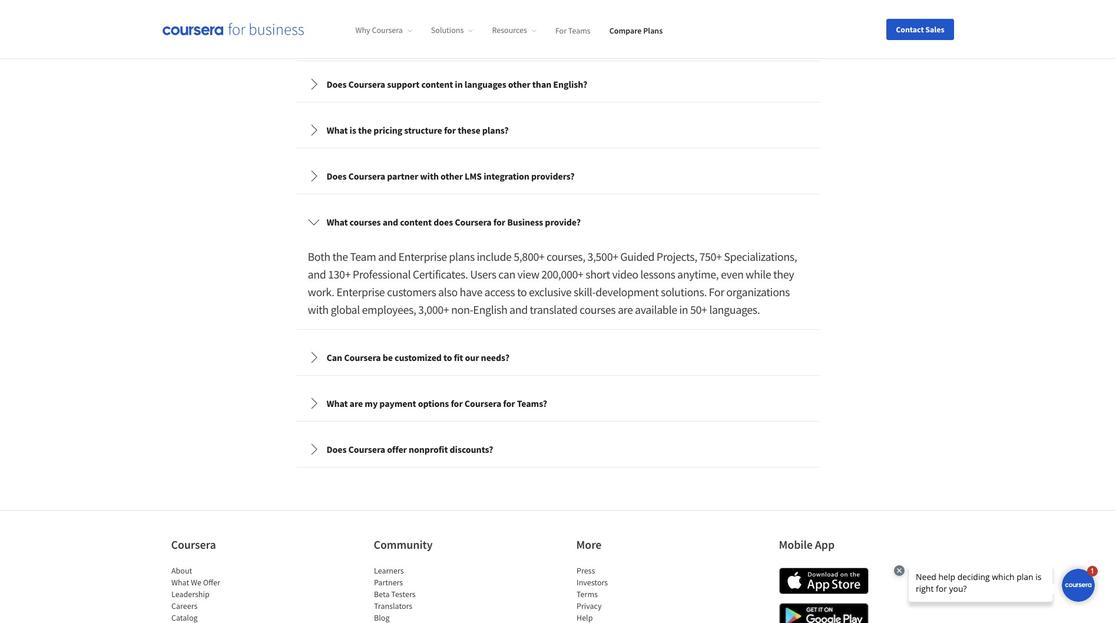 Task type: locate. For each thing, give the bounding box(es) containing it.
does for does coursera support content in languages other than english?
[[327, 78, 347, 90]]

1 horizontal spatial for
[[709, 284, 724, 299]]

1 horizontal spatial with
[[420, 170, 439, 182]]

users
[[470, 267, 496, 281]]

1 vertical spatial with
[[308, 302, 329, 317]]

compare
[[609, 25, 642, 35]]

1 vertical spatial for
[[709, 284, 724, 299]]

in inside the both the team and enterprise plans include 5,800+ courses, 3,500+ guided projects, 750+ specializations, and 130+ professional certificates. users can view 200,000+ short video lessons anytime, even while they work. enterprise customers also have access to exclusive skill-development solutions. for organizations with global employees, 3,000+ non-english and translated courses are available in 50+ languages.
[[679, 302, 688, 317]]

include
[[477, 249, 512, 264]]

0 vertical spatial courses
[[350, 216, 381, 228]]

what left is
[[327, 124, 348, 136]]

development
[[596, 284, 659, 299]]

global
[[331, 302, 360, 317]]

coursera inside the does coursera partner with other lms integration providers? dropdown button
[[348, 170, 385, 182]]

3 does from the top
[[327, 443, 347, 455]]

for right options at the left bottom of page
[[451, 397, 463, 409]]

0 vertical spatial the
[[358, 124, 372, 136]]

for
[[444, 124, 456, 136], [493, 216, 505, 228], [451, 397, 463, 409], [503, 397, 515, 409]]

beta
[[374, 589, 389, 599]]

1 vertical spatial does
[[327, 170, 347, 182]]

get it on google play image
[[779, 603, 869, 623]]

courses
[[350, 216, 381, 228], [580, 302, 616, 317]]

0 horizontal spatial with
[[308, 302, 329, 317]]

what inside dropdown button
[[327, 216, 348, 228]]

0 horizontal spatial to
[[444, 351, 452, 363]]

1 vertical spatial content
[[400, 216, 432, 228]]

0 vertical spatial does
[[327, 78, 347, 90]]

why coursera
[[355, 25, 403, 35]]

for left teams
[[555, 25, 567, 35]]

to
[[517, 284, 527, 299], [444, 351, 452, 363]]

0 horizontal spatial list
[[171, 565, 271, 623]]

our
[[465, 351, 479, 363]]

coursera right why
[[372, 25, 403, 35]]

than
[[532, 78, 551, 90]]

english?
[[553, 78, 587, 90]]

2 horizontal spatial list
[[576, 565, 676, 623]]

are down development
[[618, 302, 633, 317]]

1 vertical spatial courses
[[580, 302, 616, 317]]

3 list from the left
[[576, 565, 676, 623]]

content
[[421, 78, 453, 90], [400, 216, 432, 228]]

for left business
[[493, 216, 505, 228]]

enterprise up certificates.
[[399, 249, 447, 264]]

also
[[438, 284, 458, 299]]

list containing press
[[576, 565, 676, 623]]

translators link
[[374, 601, 412, 611]]

list for coursera
[[171, 565, 271, 623]]

1 horizontal spatial in
[[679, 302, 688, 317]]

other
[[508, 78, 531, 90], [441, 170, 463, 182]]

while
[[746, 267, 771, 281]]

200,000+
[[541, 267, 583, 281]]

specializations,
[[724, 249, 797, 264]]

what down about link
[[171, 577, 189, 588]]

courses down "skill-"
[[580, 302, 616, 317]]

coursera inside does coursera support content in languages other than english? dropdown button
[[348, 78, 385, 90]]

with down work.
[[308, 302, 329, 317]]

does inside dropdown button
[[327, 78, 347, 90]]

0 horizontal spatial courses
[[350, 216, 381, 228]]

other left lms
[[441, 170, 463, 182]]

and down access
[[509, 302, 528, 317]]

can
[[327, 351, 342, 363]]

list containing learners
[[374, 565, 474, 623]]

1 horizontal spatial are
[[618, 302, 633, 317]]

why coursera link
[[355, 25, 412, 35]]

in left 50+
[[679, 302, 688, 317]]

what we offer link
[[171, 577, 220, 588]]

be
[[383, 351, 393, 363]]

does coursera offer nonprofit discounts?
[[327, 443, 493, 455]]

help
[[576, 612, 593, 623]]

content for and
[[400, 216, 432, 228]]

coursera left "partner"
[[348, 170, 385, 182]]

with right "partner"
[[420, 170, 439, 182]]

0 horizontal spatial in
[[455, 78, 463, 90]]

in inside dropdown button
[[455, 78, 463, 90]]

coursera inside does coursera offer nonprofit discounts? dropdown button
[[348, 443, 385, 455]]

blog link
[[374, 612, 389, 623]]

1 horizontal spatial list
[[374, 565, 474, 623]]

both the team and enterprise plans include 5,800+ courses, 3,500+ guided projects, 750+ specializations, and 130+ professional certificates. users can view 200,000+ short video lessons anytime, even while they work. enterprise customers also have access to exclusive skill-development solutions. for organizations with global employees, 3,000+ non-english and translated courses are available in 50+ languages.
[[308, 249, 797, 317]]

other inside dropdown button
[[508, 78, 531, 90]]

and down both
[[308, 267, 326, 281]]

what for what is the pricing structure for these plans?
[[327, 124, 348, 136]]

for down even
[[709, 284, 724, 299]]

list
[[171, 565, 271, 623], [374, 565, 474, 623], [576, 565, 676, 623]]

1 vertical spatial to
[[444, 351, 452, 363]]

payment
[[379, 397, 416, 409]]

1 vertical spatial the
[[332, 249, 348, 264]]

0 horizontal spatial the
[[332, 249, 348, 264]]

what for what are my payment options for coursera for teams?
[[327, 397, 348, 409]]

1 horizontal spatial to
[[517, 284, 527, 299]]

for left the these
[[444, 124, 456, 136]]

solutions link
[[431, 25, 473, 35]]

3,000+
[[418, 302, 449, 317]]

the inside the both the team and enterprise plans include 5,800+ courses, 3,500+ guided projects, 750+ specializations, and 130+ professional certificates. users can view 200,000+ short video lessons anytime, even while they work. enterprise customers also have access to exclusive skill-development solutions. for organizations with global employees, 3,000+ non-english and translated courses are available in 50+ languages.
[[332, 249, 348, 264]]

does for does coursera partner with other lms integration providers?
[[327, 170, 347, 182]]

pricing
[[374, 124, 402, 136]]

1 vertical spatial in
[[679, 302, 688, 317]]

coursera right does
[[455, 216, 492, 228]]

skill-
[[574, 284, 596, 299]]

what inside dropdown button
[[327, 397, 348, 409]]

and down "partner"
[[383, 216, 398, 228]]

what left my
[[327, 397, 348, 409]]

1 horizontal spatial courses
[[580, 302, 616, 317]]

mobile
[[779, 537, 813, 552]]

does
[[327, 78, 347, 90], [327, 170, 347, 182], [327, 443, 347, 455]]

lms
[[465, 170, 482, 182]]

compare plans
[[609, 25, 663, 35]]

to left fit
[[444, 351, 452, 363]]

0 vertical spatial enterprise
[[399, 249, 447, 264]]

investors link
[[576, 577, 608, 588]]

are left my
[[350, 397, 363, 409]]

are
[[618, 302, 633, 317], [350, 397, 363, 409]]

and up "professional"
[[378, 249, 396, 264]]

the up 130+
[[332, 249, 348, 264]]

even
[[721, 267, 744, 281]]

content left does
[[400, 216, 432, 228]]

privacy
[[576, 601, 601, 611]]

courses up team
[[350, 216, 381, 228]]

in
[[455, 78, 463, 90], [679, 302, 688, 317]]

2 list from the left
[[374, 565, 474, 623]]

other left than
[[508, 78, 531, 90]]

team
[[350, 249, 376, 264]]

what for what courses and content does coursera for business provide?
[[327, 216, 348, 228]]

2 vertical spatial does
[[327, 443, 347, 455]]

for teams link
[[555, 25, 591, 35]]

list containing about
[[171, 565, 271, 623]]

in left languages
[[455, 78, 463, 90]]

1 horizontal spatial other
[[508, 78, 531, 90]]

for
[[555, 25, 567, 35], [709, 284, 724, 299]]

0 vertical spatial for
[[555, 25, 567, 35]]

1 does from the top
[[327, 78, 347, 90]]

coursera left offer
[[348, 443, 385, 455]]

teams?
[[517, 397, 547, 409]]

content inside dropdown button
[[421, 78, 453, 90]]

for left teams? at the left
[[503, 397, 515, 409]]

0 horizontal spatial other
[[441, 170, 463, 182]]

to down view
[[517, 284, 527, 299]]

coursera down our
[[465, 397, 501, 409]]

what are my payment options for coursera for teams?
[[327, 397, 547, 409]]

coursera left be
[[344, 351, 381, 363]]

2 does from the top
[[327, 170, 347, 182]]

coursera
[[372, 25, 403, 35], [348, 78, 385, 90], [348, 170, 385, 182], [455, 216, 492, 228], [344, 351, 381, 363], [465, 397, 501, 409], [348, 443, 385, 455], [171, 537, 216, 552]]

integration
[[484, 170, 529, 182]]

testers
[[391, 589, 415, 599]]

0 vertical spatial content
[[421, 78, 453, 90]]

1 vertical spatial are
[[350, 397, 363, 409]]

translators
[[374, 601, 412, 611]]

coursera left support
[[348, 78, 385, 90]]

content inside dropdown button
[[400, 216, 432, 228]]

courses,
[[547, 249, 585, 264]]

coursera up about
[[171, 537, 216, 552]]

resources
[[492, 25, 527, 35]]

with inside the does coursera partner with other lms integration providers? dropdown button
[[420, 170, 439, 182]]

privacy link
[[576, 601, 601, 611]]

access
[[484, 284, 515, 299]]

translated
[[530, 302, 578, 317]]

enterprise up global
[[337, 284, 385, 299]]

0 vertical spatial to
[[517, 284, 527, 299]]

what inside "dropdown button"
[[327, 124, 348, 136]]

1 vertical spatial other
[[441, 170, 463, 182]]

0 vertical spatial in
[[455, 78, 463, 90]]

130+
[[328, 267, 351, 281]]

contact sales button
[[887, 19, 954, 40]]

does
[[434, 216, 453, 228]]

1 horizontal spatial the
[[358, 124, 372, 136]]

does coursera support content in languages other than english?
[[327, 78, 587, 90]]

the right is
[[358, 124, 372, 136]]

0 vertical spatial with
[[420, 170, 439, 182]]

0 vertical spatial other
[[508, 78, 531, 90]]

0 horizontal spatial enterprise
[[337, 284, 385, 299]]

english
[[473, 302, 507, 317]]

offer
[[203, 577, 220, 588]]

enterprise
[[399, 249, 447, 264], [337, 284, 385, 299]]

contact sales
[[896, 24, 944, 34]]

compare plans link
[[609, 25, 663, 35]]

languages.
[[709, 302, 760, 317]]

1 list from the left
[[171, 565, 271, 623]]

are inside dropdown button
[[350, 397, 363, 409]]

work.
[[308, 284, 334, 299]]

exclusive
[[529, 284, 572, 299]]

content right support
[[421, 78, 453, 90]]

what up both
[[327, 216, 348, 228]]

0 vertical spatial are
[[618, 302, 633, 317]]

3,500+
[[588, 249, 618, 264]]

0 horizontal spatial are
[[350, 397, 363, 409]]



Task type: vqa. For each thing, say whether or not it's contained in the screenshot.
'needs?'
yes



Task type: describe. For each thing, give the bounding box(es) containing it.
what is the pricing structure for these plans?
[[327, 124, 509, 136]]

can coursera be customized to fit our needs? button
[[298, 341, 818, 374]]

available
[[635, 302, 677, 317]]

learners partners beta testers translators blog
[[374, 565, 415, 623]]

partner
[[387, 170, 418, 182]]

languages
[[465, 78, 506, 90]]

my
[[365, 397, 378, 409]]

nonprofit
[[409, 443, 448, 455]]

customized
[[395, 351, 442, 363]]

content for support
[[421, 78, 453, 90]]

what inside 'about what we offer leadership careers catalog'
[[171, 577, 189, 588]]

both
[[308, 249, 330, 264]]

why
[[355, 25, 370, 35]]

1 vertical spatial enterprise
[[337, 284, 385, 299]]

guided
[[620, 249, 655, 264]]

other inside dropdown button
[[441, 170, 463, 182]]

750+
[[699, 249, 722, 264]]

coursera for business image
[[162, 23, 304, 35]]

press link
[[576, 565, 595, 576]]

for inside "dropdown button"
[[444, 124, 456, 136]]

have
[[460, 284, 482, 299]]

app
[[815, 537, 835, 552]]

terms
[[576, 589, 597, 599]]

is
[[350, 124, 356, 136]]

they
[[773, 267, 794, 281]]

about
[[171, 565, 192, 576]]

plans?
[[482, 124, 509, 136]]

organizations
[[726, 284, 790, 299]]

video
[[612, 267, 638, 281]]

partners link
[[374, 577, 403, 588]]

we
[[191, 577, 201, 588]]

discounts?
[[450, 443, 493, 455]]

what courses and content does coursera for business provide?
[[327, 216, 581, 228]]

projects,
[[657, 249, 697, 264]]

about link
[[171, 565, 192, 576]]

to inside the both the team and enterprise plans include 5,800+ courses, 3,500+ guided projects, 750+ specializations, and 130+ professional certificates. users can view 200,000+ short video lessons anytime, even while they work. enterprise customers also have access to exclusive skill-development solutions. for organizations with global employees, 3,000+ non-english and translated courses are available in 50+ languages.
[[517, 284, 527, 299]]

and inside what courses and content does coursera for business provide? dropdown button
[[383, 216, 398, 228]]

does coursera partner with other lms integration providers?
[[327, 170, 575, 182]]

help link
[[576, 612, 593, 623]]

short
[[586, 267, 610, 281]]

0 horizontal spatial for
[[555, 25, 567, 35]]

press investors terms privacy help
[[576, 565, 608, 623]]

does for does coursera offer nonprofit discounts?
[[327, 443, 347, 455]]

community
[[374, 537, 433, 552]]

employees,
[[362, 302, 416, 317]]

catalog
[[171, 612, 197, 623]]

does coursera partner with other lms integration providers? button
[[298, 159, 818, 192]]

coursera inside what courses and content does coursera for business provide? dropdown button
[[455, 216, 492, 228]]

leadership
[[171, 589, 209, 599]]

download on the app store image
[[779, 568, 869, 594]]

the inside "dropdown button"
[[358, 124, 372, 136]]

customers
[[387, 284, 436, 299]]

offer
[[387, 443, 407, 455]]

to inside "dropdown button"
[[444, 351, 452, 363]]

50+
[[690, 302, 707, 317]]

coursera inside "what are my payment options for coursera for teams?" dropdown button
[[465, 397, 501, 409]]

lessons
[[640, 267, 675, 281]]

providers?
[[531, 170, 575, 182]]

anytime,
[[677, 267, 719, 281]]

business
[[507, 216, 543, 228]]

coursera inside 'can coursera be customized to fit our needs?' "dropdown button"
[[344, 351, 381, 363]]

list for community
[[374, 565, 474, 623]]

about what we offer leadership careers catalog
[[171, 565, 220, 623]]

does coursera offer nonprofit discounts? button
[[298, 433, 818, 466]]

what is the pricing structure for these plans? button
[[298, 113, 818, 146]]

mobile app
[[779, 537, 835, 552]]

leadership link
[[171, 589, 209, 599]]

support
[[387, 78, 420, 90]]

are inside the both the team and enterprise plans include 5,800+ courses, 3,500+ guided projects, 750+ specializations, and 130+ professional certificates. users can view 200,000+ short video lessons anytime, even while they work. enterprise customers also have access to exclusive skill-development solutions. for organizations with global employees, 3,000+ non-english and translated courses are available in 50+ languages.
[[618, 302, 633, 317]]

options
[[418, 397, 449, 409]]

learners link
[[374, 565, 404, 576]]

non-
[[451, 302, 473, 317]]

catalog link
[[171, 612, 197, 623]]

can
[[498, 267, 515, 281]]

for inside dropdown button
[[493, 216, 505, 228]]

these
[[458, 124, 480, 136]]

contact
[[896, 24, 924, 34]]

courses inside dropdown button
[[350, 216, 381, 228]]

1 horizontal spatial enterprise
[[399, 249, 447, 264]]

certificates.
[[413, 267, 468, 281]]

provide?
[[545, 216, 581, 228]]

resources link
[[492, 25, 537, 35]]

list for more
[[576, 565, 676, 623]]

courses inside the both the team and enterprise plans include 5,800+ courses, 3,500+ guided projects, 750+ specializations, and 130+ professional certificates. users can view 200,000+ short video lessons anytime, even while they work. enterprise customers also have access to exclusive skill-development solutions. for organizations with global employees, 3,000+ non-english and translated courses are available in 50+ languages.
[[580, 302, 616, 317]]

with inside the both the team and enterprise plans include 5,800+ courses, 3,500+ guided projects, 750+ specializations, and 130+ professional certificates. users can view 200,000+ short video lessons anytime, even while they work. enterprise customers also have access to exclusive skill-development solutions. for organizations with global employees, 3,000+ non-english and translated courses are available in 50+ languages.
[[308, 302, 329, 317]]

plans
[[449, 249, 475, 264]]

for inside the both the team and enterprise plans include 5,800+ courses, 3,500+ guided projects, 750+ specializations, and 130+ professional certificates. users can view 200,000+ short video lessons anytime, even while they work. enterprise customers also have access to exclusive skill-development solutions. for organizations with global employees, 3,000+ non-english and translated courses are available in 50+ languages.
[[709, 284, 724, 299]]

careers
[[171, 601, 197, 611]]

investors
[[576, 577, 608, 588]]

solutions.
[[661, 284, 707, 299]]

learners
[[374, 565, 404, 576]]

professional
[[353, 267, 411, 281]]

needs?
[[481, 351, 509, 363]]

what courses and content does coursera for business provide? button
[[298, 205, 818, 238]]

more
[[576, 537, 602, 552]]



